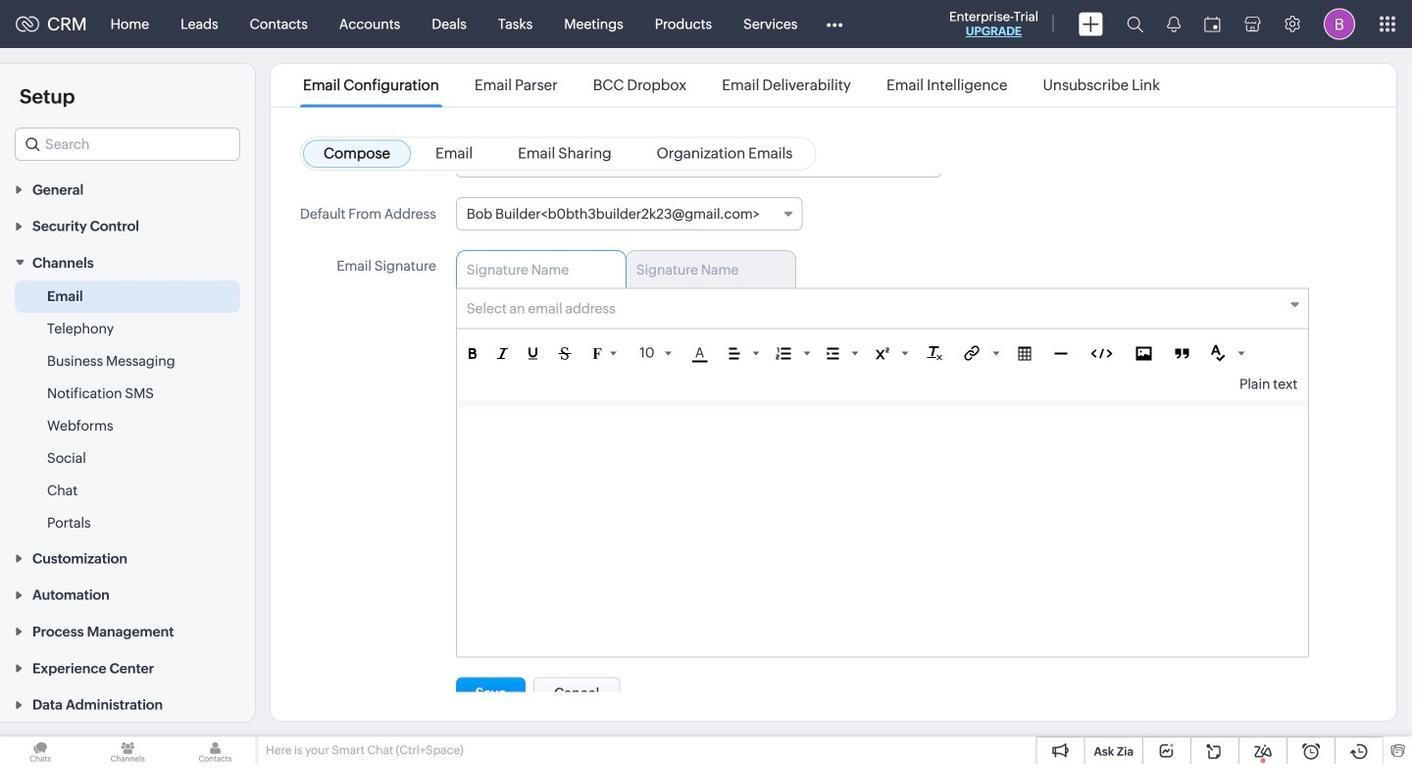 Task type: locate. For each thing, give the bounding box(es) containing it.
chats image
[[0, 737, 81, 764]]

alignment image
[[729, 348, 740, 360]]

tab list
[[456, 250, 1310, 288]]

Search text field
[[16, 128, 239, 160]]

1 signature name text field from the left
[[467, 262, 601, 278]]

signals element
[[1155, 0, 1193, 48]]

None field
[[15, 128, 240, 161], [456, 197, 803, 230], [457, 289, 1309, 329], [456, 197, 803, 230], [457, 289, 1309, 329]]

profile image
[[1324, 8, 1355, 40]]

signals image
[[1167, 16, 1181, 32]]

list
[[285, 64, 1178, 106]]

create menu image
[[1079, 12, 1103, 36]]

calendar image
[[1204, 16, 1221, 32]]

channels image
[[87, 737, 168, 764]]

profile element
[[1312, 0, 1367, 48]]

logo image
[[16, 16, 39, 32]]

Other Modules field
[[813, 8, 856, 40]]

Signature Name text field
[[467, 262, 601, 278], [636, 262, 771, 278]]

0 horizontal spatial signature name text field
[[467, 262, 601, 278]]

script image
[[875, 348, 889, 360]]

1 horizontal spatial signature name text field
[[636, 262, 771, 278]]

region
[[0, 281, 255, 539]]



Task type: vqa. For each thing, say whether or not it's contained in the screenshot.
Signals element
yes



Task type: describe. For each thing, give the bounding box(es) containing it.
search element
[[1115, 0, 1155, 48]]

spell check image
[[1211, 344, 1225, 361]]

search image
[[1127, 16, 1144, 32]]

2 signature name text field from the left
[[636, 262, 771, 278]]

indent image
[[827, 348, 839, 360]]

list image
[[776, 348, 791, 360]]

contacts image
[[175, 737, 256, 764]]

none field search
[[15, 128, 240, 161]]

links image
[[965, 345, 980, 361]]

create menu element
[[1067, 0, 1115, 48]]



